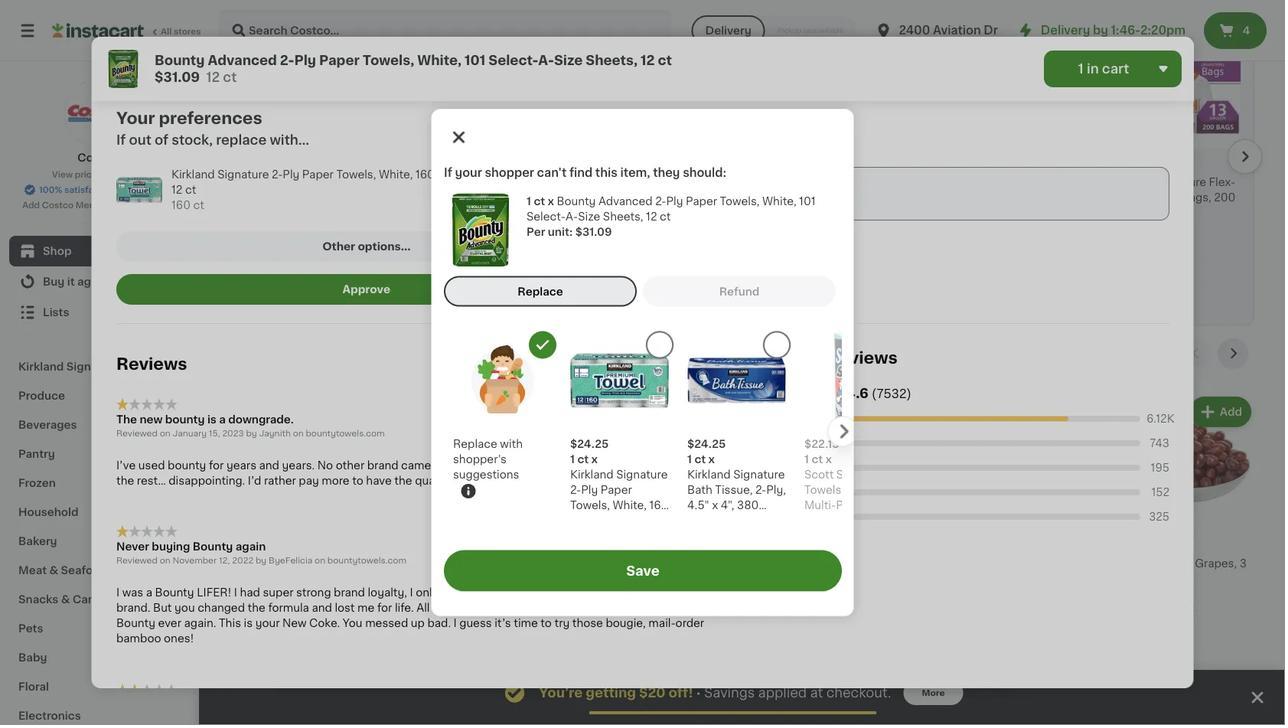 Task type: locate. For each thing, give the bounding box(es) containing it.
1 vertical spatial bountytowels.com
[[327, 557, 406, 565]]

cascade for cascade complete dishwasher detergent pacs, 90 count
[[577, 583, 625, 594]]

option group containing replace
[[444, 276, 842, 307]]

& left candy
[[61, 594, 70, 605]]

2 horizontal spatial 30
[[887, 192, 902, 203]]

scent, up 81 ct on the bottom of the page
[[577, 367, 611, 378]]

red seedless grapes, 3 lbs
[[1119, 558, 1247, 584]]

raspberries,
[[378, 558, 446, 569]]

plate,
[[336, 177, 366, 187]]

2 $ 11 18 from the left
[[678, 538, 708, 554]]

by down downgrade.
[[246, 429, 257, 438]]

2 $ 31 09 from the top
[[291, 563, 327, 579]]

1 18 from the left
[[254, 538, 264, 547]]

add
[[341, 29, 363, 40], [630, 29, 652, 40], [774, 29, 796, 40], [918, 29, 941, 40], [1062, 29, 1085, 40], [1207, 29, 1229, 40], [530, 174, 552, 185], [674, 174, 697, 185], [22, 201, 40, 209], [479, 407, 502, 417], [628, 407, 650, 417], [776, 407, 798, 417], [924, 407, 946, 417], [1072, 407, 1095, 417], [1221, 407, 1243, 417], [385, 435, 408, 446], [674, 435, 697, 446], [819, 435, 841, 446], [964, 435, 986, 446], [331, 713, 353, 724], [479, 713, 502, 724], [628, 713, 650, 724], [776, 713, 798, 724]]

towels, up $10.00! on the left of the page
[[362, 54, 414, 67]]

detergent inside "cascade advanced power liquid dishwasher detergent dish soap, 125 fl oz"
[[931, 352, 986, 363]]

ultra for fl
[[755, 321, 780, 332]]

view pricing policy
[[52, 170, 134, 179]]

section
[[230, 0, 1263, 326]]

stores
[[174, 27, 201, 36]]

kirkland up bath
[[687, 469, 731, 480]]

scent, inside dawn ultra platinum powerwash dish spray, fresh scent, 16 fl oz, 3 ct
[[465, 352, 499, 363]]

out up the time
[[517, 603, 535, 614]]

replace with shopper's suggestions
[[453, 439, 523, 480]]

ply up 186
[[282, 170, 299, 180]]

1 horizontal spatial reviews
[[827, 350, 898, 366]]

reviews
[[827, 350, 898, 366], [116, 356, 187, 372]]

60
[[608, 302, 620, 310]]

hated
[[620, 588, 651, 598]]

170 up "(1.93k)"
[[348, 598, 366, 609]]

kirkland signature link
[[9, 352, 186, 381]]

service type group
[[692, 15, 856, 46]]

0 horizontal spatial &
[[49, 565, 58, 576]]

replace for replace
[[518, 286, 563, 297]]

white, down approve
[[364, 337, 398, 348]]

replace for replace with shopper's suggestions
[[453, 439, 497, 449]]

2 dawn from the left
[[721, 321, 752, 332]]

is up the time
[[506, 603, 514, 614]]

remove bounty advanced 2-ply paper towels, white, 101 select-a-size sheets, 12 ct image
[[405, 25, 423, 44], [305, 170, 323, 188]]

2 grapes, from the left
[[893, 558, 935, 569]]

$ for organic green grapes, seedless, 3 lbs
[[233, 538, 238, 547]]

0 vertical spatial 90
[[721, 367, 736, 378]]

1 lb from the left
[[237, 588, 245, 597]]

bounty down zero
[[557, 196, 596, 207]]

cascade inside cascade platinum plus dishwasher detergent actionpacs, fresh scent, 81 ct
[[577, 321, 625, 332]]

signature inside kirkland signature flex- tech kitchen bags, 200 x 13 gal
[[1155, 177, 1207, 187]]

rest…
[[137, 476, 166, 486]]

replace up shopper's
[[453, 439, 497, 449]]

pay
[[299, 476, 319, 486]]

life.
[[395, 603, 414, 614]]

90 inside dawn ultra platinum advanced power liquid dish soap, fresh scent, 90 fl oz
[[721, 367, 736, 378]]

bounty advanced 2-ply paper towels, white, 101 select-a-size sheets, 12 ct down olipop
[[526, 196, 816, 222]]

1 horizontal spatial save
[[367, 69, 398, 82]]

cascade
[[577, 321, 625, 332], [866, 321, 914, 332], [577, 583, 625, 594]]

section containing 26
[[230, 0, 1263, 326]]

again
[[77, 276, 108, 287], [235, 542, 266, 552]]

2 horizontal spatial 18
[[847, 538, 857, 547]]

1 horizontal spatial all
[[416, 603, 430, 614]]

towels, inside $22.13 1 ct x scott shop towels, original multi-purpose, blue, 10 ct
[[804, 485, 844, 495]]

with inside the replace with shopper's suggestions
[[500, 439, 523, 449]]

snacks
[[18, 594, 58, 605]]

0 horizontal spatial 14
[[730, 301, 749, 317]]

dish inside dawn ultra platinum powerwash dish spray, fresh scent, 16 fl oz, 3 ct
[[496, 337, 521, 348]]

0 horizontal spatial if
[[116, 134, 125, 147]]

grapes, for organic red grapes, 3 lbs
[[893, 558, 935, 569]]

platinum up spray,
[[494, 321, 541, 332]]

0 vertical spatial more
[[333, 50, 377, 66]]

1 horizontal spatial $10
[[466, 178, 481, 187]]

complete
[[627, 583, 681, 594]]

delivery
[[1041, 25, 1091, 36], [706, 25, 752, 36]]

select- inside spend $65, save $10 dialog
[[288, 352, 327, 363]]

bounty for is
[[165, 414, 204, 425]]

1 ct for remove bounce dryer sheets, outdoor fresh, 160 sheets, 2 ct icon
[[493, 435, 512, 446]]

0 vertical spatial count
[[569, 192, 601, 203]]

power up "125 fl oz" on the bottom right of page
[[866, 337, 900, 348]]

delivery for delivery by 1:46-2:20pm
[[1041, 25, 1091, 36]]

0 horizontal spatial fresh
[[432, 352, 462, 363]]

liquid for tide he original liquid detergent, 170 fl oz
[[376, 583, 409, 594]]

is inside the new bounty is a downgrade. reviewed on january 15, 2023 by jaynith on bountytowels.com
[[207, 414, 216, 425]]

18 up the seedless,
[[254, 538, 264, 547]]

view pricing policy link
[[52, 168, 143, 181]]

1 red from the left
[[868, 558, 890, 569]]

4 lbs from the left
[[1119, 573, 1135, 584]]

2 18 from the left
[[699, 538, 708, 547]]

signature for kirkland signature flex- tech kitchen bags, 200 x 13 gal
[[1155, 177, 1207, 187]]

options...
[[358, 242, 410, 252]]

original inside tide he original liquid detergent, 170 fl oz
[[332, 583, 373, 594]]

$24.25 1 ct x kirkland signature bath tissue, 2-ply, 4.5" x 4", 380 sheets, 30 ct
[[687, 439, 786, 526]]

bounty inside the new bounty is a downgrade. reviewed on january 15, 2023 by jaynith on bountytowels.com
[[165, 414, 204, 425]]

soap, for 125
[[893, 367, 923, 378]]

1 $ 11 18 from the left
[[233, 538, 264, 554]]

came
[[401, 460, 431, 471]]

more down no
[[321, 476, 349, 486]]

$65, inside 'save more on eligible items spend $65, save $10'
[[334, 69, 364, 82]]

save
[[367, 69, 398, 82], [444, 178, 464, 187], [144, 201, 164, 209]]

many in stock
[[487, 31, 547, 39], [664, 31, 725, 39], [131, 46, 192, 55], [309, 46, 369, 55], [259, 236, 319, 245], [547, 236, 608, 245], [836, 252, 896, 260], [403, 267, 464, 275], [447, 397, 508, 405], [737, 397, 797, 405], [592, 397, 652, 405], [881, 397, 942, 405], [393, 588, 454, 597], [245, 604, 305, 612], [1134, 604, 1195, 612]]

sheets, inside $24.25 1 ct x kirkland signature bath tissue, 2-ply, 4.5" x 4", 380 sheets, 30 ct
[[687, 515, 728, 526]]

0 horizontal spatial dawn
[[432, 321, 463, 332]]

0 vertical spatial detergent,
[[288, 598, 346, 609]]

next items image
[[832, 416, 852, 447]]

0 vertical spatial remove bounty advanced 2-ply paper towels, white, 101 select-a-size sheets, 12 ct image
[[405, 25, 423, 44]]

1 horizontal spatial 18
[[699, 538, 708, 547]]

lifer!
[[197, 588, 231, 598]]

it's inside i was a bounty lifer! i had super strong brand loyalty, i only bought bounty paper towels and hated every other brand. but you changed the formula and lost me for life. all brand loyalty is out the door. i won't be buying bounty ever again.    this is your new coke. you messed up bad.    i guess it's time to try those bougie, mail-order bamboo ones!
[[494, 618, 511, 629]]

other right no
[[336, 460, 364, 471]]

0 vertical spatial for
[[209, 460, 224, 471]]

11 down the 4.5"
[[683, 538, 697, 554]]

organic for 4
[[526, 558, 569, 569]]

reviews up 'new'
[[116, 356, 187, 372]]

cascade up "125 fl oz" on the bottom right of page
[[866, 321, 914, 332]]

0 horizontal spatial save
[[288, 50, 329, 66]]

Kirkland Signature 2-Ply Paper Towels, White, 160 Create-A-Size Sheets, 12 ct checkbox
[[646, 331, 674, 359]]

$31.09 inside save 'dialog'
[[575, 226, 612, 237]]

dish for dawn
[[721, 352, 746, 363]]

increment quantity of bounty advanced 2-ply paper towels, white, 101 select-a-size sheets, 12 ct image for top remove bounty advanced 2-ply paper towels, white, 101 select-a-size sheets, 12 ct image
[[492, 25, 511, 44]]

signature for kirkland signature
[[66, 361, 120, 372]]

4 lb from the left
[[830, 588, 838, 597]]

liquid up (7532)
[[902, 337, 935, 348]]

$ for 8 x 4 lb
[[678, 538, 683, 547]]

liquid inside "cascade advanced power liquid dishwasher detergent dish soap, 125 fl oz"
[[902, 337, 935, 348]]

1 vertical spatial but
[[153, 603, 172, 614]]

x down vanilla,
[[684, 207, 689, 215]]

31 09
[[397, 156, 428, 172]]

soap, up (7532)
[[893, 367, 923, 378]]

white,
[[417, 54, 462, 67], [379, 170, 413, 180], [762, 196, 796, 207], [464, 207, 498, 218], [364, 337, 398, 348], [613, 500, 647, 511]]

1 horizontal spatial it's
[[631, 460, 647, 471]]

white, up $10.00! on the left of the page
[[417, 54, 462, 67]]

lb right every
[[697, 588, 705, 597]]

see
[[405, 291, 426, 302]]

lbs down the $9.19 element at the right of page
[[1119, 573, 1135, 584]]

$ for bounty advanced 2-ply paper towels, white, 101 select-a-size sheets, 12 ct
[[291, 302, 296, 310]]

lbs
[[294, 573, 310, 584], [579, 573, 595, 584], [823, 573, 839, 584], [1119, 573, 1135, 584]]

0 vertical spatial 81
[[614, 367, 626, 378]]

spend inside 'save more on eligible items spend $65, save $10'
[[288, 69, 331, 82]]

honeycrisp
[[572, 558, 634, 569]]

increment quantity of bounty advanced 2-ply paper towels, white, 101 select-a-size sheets, 12 ct image for remove bounty advanced 2-ply paper towels, white, 101 select-a-size sheets, 12 ct image in spend $65, save $10 dialog
[[392, 170, 411, 188]]

towels, down spend $65, save $10
[[422, 207, 462, 218]]

0 vertical spatial with
[[500, 439, 523, 449]]

1 vertical spatial 8
[[676, 207, 682, 215]]

product group containing 28
[[577, 161, 709, 410]]

guess
[[459, 618, 492, 629]]

option group
[[444, 276, 842, 307]]

0 horizontal spatial 17
[[460, 563, 469, 572]]

towels, left 31 09
[[336, 170, 376, 180]]

size inside the bounty advanced 2-ply paper towels, white, 101 select-a-size sheets, 12 ct $31.09 12 ct
[[554, 54, 583, 67]]

aroma
[[903, 583, 938, 594]]

towels, down change,
[[570, 500, 610, 511]]

and inside i've used bounty for years and years.  no other brand came close to it.  but now with the change, it's exactly like the rest… disappointing.  i'd rather pay more to have the quality back.
[[259, 460, 279, 471]]

1 horizontal spatial costco
[[77, 152, 118, 163]]

2 lbs from the left
[[579, 573, 595, 584]]

2 fresh from the left
[[781, 352, 811, 363]]

3 platinum from the left
[[627, 321, 674, 332]]

1 ct x  kirkland signature 2-ply paper towels, white, 160 create-a-size sheets, 12 ct - slide 2 of 5 group
[[570, 331, 674, 541]]

1 fresh from the left
[[432, 352, 462, 363]]

dishwasher inside the cascade complete dishwasher detergent pacs, 90 count
[[577, 598, 640, 609]]

1 horizontal spatial 170
[[348, 598, 366, 609]]

2 inside bounce dryer sheets, outdoor fresh, 160 sheets, 2 ct
[[475, 613, 482, 624]]

2 reviewed from the top
[[116, 557, 157, 565]]

loyalty
[[466, 603, 503, 614]]

2- inside kirkland signature 2-ply paper towels, white, 160 create-a-size sheets, 12 ct 160 ct
[[271, 170, 282, 180]]

x right rolls
[[929, 192, 935, 203]]

0 vertical spatial brand
[[367, 460, 398, 471]]

1 vertical spatial 14
[[730, 301, 749, 317]]

jaynith
[[259, 429, 291, 438]]

13
[[1120, 207, 1131, 218], [441, 563, 459, 579]]

$24.25 inside $24.25 1 ct x kirkland signature bath tissue, 2-ply, 4.5" x 4", 380 sheets, 30 ct
[[687, 439, 726, 449]]

$ for organic red grapes, 3 lbs
[[826, 538, 831, 547]]

170 down formula
[[288, 627, 302, 636]]

increment quantity of bounty advanced 2-ply paper towels, white, 101 select-a-size sheets, 12 ct image inside item carousel region
[[492, 25, 511, 44]]

bountytowels.com inside the new bounty is a downgrade. reviewed on january 15, 2023 by jaynith on bountytowels.com
[[306, 429, 385, 438]]

for up the messed
[[377, 603, 392, 614]]

2 platinum from the left
[[783, 321, 830, 332]]

create- up the honeycrisp
[[570, 515, 611, 526]]

organic red grapes, 3 lbs 3 lb many in stock
[[823, 558, 944, 612]]

0 vertical spatial items
[[472, 50, 520, 66]]

1 vertical spatial count
[[626, 613, 657, 624]]

1 horizontal spatial fresh,
[[721, 629, 754, 640]]

1 power from the left
[[778, 337, 812, 348]]

fresh for 12
[[432, 352, 462, 363]]

liquid up life.
[[376, 583, 409, 594]]

$ inside $ 17 40
[[968, 157, 974, 165]]

create-
[[437, 170, 478, 180], [570, 515, 611, 526]]

2- inside the bounty advanced 2-ply paper towels, white, 101 select-a-size sheets, 12 ct $31.09 12 ct
[[280, 54, 294, 67]]

save dialog
[[432, 109, 912, 616]]

dish inside dawn ultra platinum advanced power liquid dish soap, fresh scent, 90 fl oz
[[721, 352, 746, 363]]

ones!
[[164, 634, 194, 644]]

bounty advanced 2-ply paper towels, white, 101 select-a-size sheets, 12 ct for spend $65, save $10
[[388, 192, 518, 249]]

ultra for sheets
[[869, 177, 894, 187]]

1 vertical spatial is
[[506, 603, 514, 614]]

$23.00 element
[[577, 561, 709, 581]]

0 horizontal spatial increment quantity of bounty advanced 2-ply paper towels, white, 101 select-a-size sheets, 12 ct image
[[392, 170, 411, 188]]

4 inside 4 raspberries, 12 oz
[[387, 538, 398, 554]]

lbs for organic red grapes, 3 lbs 3 lb many in stock
[[823, 573, 839, 584]]

3 fresh from the left
[[643, 352, 673, 363]]

save
[[288, 50, 329, 66], [626, 565, 660, 578]]

1 vertical spatial create-
[[570, 515, 611, 526]]

ultra up the powerwash
[[465, 321, 491, 332]]

1 vertical spatial save
[[444, 178, 464, 187]]

coke.
[[309, 618, 340, 629]]

coke
[[532, 177, 560, 187]]

organic for 3
[[823, 558, 866, 569]]

$ 11 18 for organic red grapes, 3 lbs
[[826, 538, 857, 554]]

2 horizontal spatial grapes,
[[1196, 558, 1238, 569]]

ultra for 3
[[465, 321, 491, 332]]

1 vertical spatial spend
[[392, 178, 420, 187]]

you're
[[539, 687, 583, 700]]

all down only
[[416, 603, 430, 614]]

count up (7.77k) at the bottom of the page
[[626, 613, 657, 624]]

liquid up customer reviews
[[815, 337, 848, 348]]

ply inside $24.25 1 ct x kirkland signature 2-ply paper towels, white, 160 create-a-size sheets, 12 ct
[[581, 485, 598, 495]]

$10 up (7.53k)
[[466, 178, 481, 187]]

paper
[[319, 54, 359, 67], [302, 170, 333, 180], [302, 177, 333, 187], [686, 196, 717, 207], [388, 207, 419, 218], [288, 337, 319, 348], [601, 485, 632, 495]]

1 horizontal spatial platinum
[[627, 321, 674, 332]]

flex-
[[1210, 177, 1236, 187]]

1 horizontal spatial but
[[492, 460, 511, 471]]

2 down outdoor
[[475, 613, 482, 624]]

lb down the seedless,
[[237, 588, 245, 597]]

other right every
[[687, 588, 715, 598]]

scent, up (828)
[[465, 352, 499, 363]]

product group containing cascade advanced power liquid dishwasher detergent dish soap, 125 fl oz
[[866, 161, 998, 410]]

2 horizontal spatial original
[[927, 613, 968, 624]]

3 11 from the left
[[831, 538, 846, 554]]

item carousel region
[[244, 10, 1263, 319], [230, 338, 1255, 633], [230, 645, 1255, 725]]

if your shopper can't find this item, they should:
[[444, 167, 726, 178]]

2 power from the left
[[866, 337, 900, 348]]

1 grapes, from the left
[[311, 558, 353, 569]]

1 horizontal spatial $65,
[[423, 178, 442, 187]]

1 vertical spatial $10
[[466, 178, 481, 187]]

ct inside bounce dryer sheets, outdoor fresh, 160 sheets, 2 ct
[[485, 613, 496, 624]]

$ for bounce dryer sheets, outdoor fresh, 160 sheets, 2 ct
[[435, 563, 441, 572]]

1 11 from the left
[[238, 538, 253, 554]]

bounty advanced 2-ply paper towels, white, 101 select-a-size sheets, 12 ct for 31
[[288, 321, 418, 378]]

bounty advanced 2-ply paper towels, white, 101 select-a-size sheets, 12 ct down approve button
[[288, 321, 418, 378]]

brand up lost
[[334, 588, 365, 598]]

90
[[721, 367, 736, 378], [721, 381, 733, 390], [608, 613, 623, 624]]

0 vertical spatial save
[[288, 50, 329, 66]]

downy ultra concentrated liquid fabric softener, april fresh, 170 fl oz
[[721, 583, 833, 640]]

bounty inside section
[[388, 192, 427, 203]]

$10 inside item carousel region
[[466, 178, 481, 187]]

product group
[[244, 16, 376, 250], [388, 16, 520, 309], [532, 16, 664, 250], [676, 16, 808, 265], [821, 16, 953, 265], [965, 16, 1097, 265], [1109, 16, 1241, 251], [288, 161, 420, 410], [432, 161, 564, 410], [577, 161, 709, 410], [866, 161, 998, 410], [378, 394, 514, 602], [526, 394, 662, 617], [674, 394, 810, 612], [823, 394, 959, 617], [971, 394, 1107, 602], [1119, 394, 1255, 617], [288, 422, 420, 656], [432, 422, 564, 671], [577, 422, 709, 671], [721, 422, 854, 671], [866, 422, 998, 671], [577, 684, 709, 725], [230, 700, 366, 725], [378, 700, 514, 725], [526, 700, 662, 725], [674, 700, 810, 725]]

pets
[[18, 623, 43, 634]]

product group containing 13
[[432, 422, 564, 671]]

17 left the 40
[[974, 156, 990, 172]]

scent, inside gain + aroma boost liquid laundry detergent, original scent, 208 fl oz
[[866, 629, 900, 640]]

grapes, inside organic green grapes, seedless, 3 lbs 3 lb
[[311, 558, 353, 569]]

stock inside organic red grapes, 3 lbs 3 lb many in stock
[[874, 604, 898, 612]]

save for save
[[626, 565, 660, 578]]

preferences
[[159, 111, 262, 127]]

organic down blue,
[[823, 558, 866, 569]]

bountytowels.com inside never buying bounty again reviewed on november 12, 2022 by byefelicia on bountytowels.com
[[327, 557, 406, 565]]

bougie,
[[606, 618, 646, 629]]

$17.40 element
[[721, 561, 854, 581]]

in inside organic red grapes, 3 lbs 3 lb many in stock
[[864, 604, 872, 612]]

380
[[737, 500, 759, 511]]

dawn ultra platinum powerwash dish spray, fresh scent, 16 fl oz, 3 ct
[[432, 321, 557, 378]]

cascade down $ 28 60
[[577, 321, 625, 332]]

product group containing 17
[[965, 16, 1097, 265]]

160 down $10.00! on the left of the page
[[415, 170, 435, 180]]

fresh, down fabric
[[721, 629, 754, 640]]

liquid down gain
[[866, 598, 899, 609]]

1 reviewed from the top
[[116, 429, 157, 438]]

bounty up 'january'
[[165, 414, 204, 425]]

100% satisfaction guarantee button
[[24, 181, 171, 196]]

16
[[502, 352, 514, 363]]

scent,
[[465, 352, 499, 363], [814, 352, 848, 363], [577, 367, 611, 378], [866, 629, 900, 640]]

1 horizontal spatial brand
[[367, 460, 398, 471]]

3 $ 11 18 from the left
[[826, 538, 857, 554]]

1 inside $24.25 1 ct x kirkland signature 2-ply paper towels, white, 160 create-a-size sheets, 12 ct
[[570, 454, 575, 465]]

14
[[1137, 157, 1147, 165], [730, 301, 749, 317]]

this
[[595, 167, 618, 178]]

increment quantity of bounty advanced 2-ply paper towels, white, 101 select-a-size sheets, 12 ct image inside spend $65, save $10 dialog
[[392, 170, 411, 188]]

ply inside kirkland signature 2-ply paper towels, white, 160 create-a-size sheets, 12 ct 160 ct
[[282, 170, 299, 180]]

bakery link
[[9, 527, 186, 556]]

0 vertical spatial dishwasher
[[577, 337, 640, 348]]

organic inside organic green grapes, seedless, 3 lbs 3 lb
[[230, 558, 273, 569]]

used
[[138, 460, 165, 471]]

2 vertical spatial 8
[[674, 588, 680, 597]]

save inside 'save more on eligible items spend $65, save $10'
[[288, 50, 329, 66]]

14 inside $ 21 14
[[1137, 157, 1147, 165]]

14 inside spend $65, save $10 dialog
[[730, 301, 749, 317]]

1 lbs from the left
[[294, 573, 310, 584]]

at
[[811, 687, 824, 700]]

1 vertical spatial fresh,
[[721, 629, 754, 640]]

item carousel region containing 26
[[244, 10, 1263, 319]]

red inside organic red grapes, 3 lbs 3 lb many in stock
[[868, 558, 890, 569]]

17 inside item carousel region
[[974, 156, 990, 172]]

liquid inside "downy ultra concentrated liquid fabric softener, april fresh, 170 fl oz"
[[799, 598, 832, 609]]

14 left 92
[[730, 301, 749, 317]]

white, inside $24.25 1 ct x kirkland signature 2-ply paper towels, white, 160 create-a-size sheets, 12 ct
[[613, 500, 647, 511]]

i'd
[[248, 476, 261, 486]]

organic honeycrisp apples, 4 lbs 4 lb
[[526, 558, 634, 597]]

eligible up $10.00! on the left of the page
[[406, 50, 468, 66]]

checkout.
[[827, 687, 892, 700]]

0 horizontal spatial all
[[161, 27, 172, 36]]

$10 inside 'save more on eligible items spend $65, save $10'
[[401, 69, 425, 82]]

to left have
[[352, 476, 363, 486]]

2 vertical spatial by
[[255, 557, 266, 565]]

create- inside $24.25 1 ct x kirkland signature 2-ply paper towels, white, 160 create-a-size sheets, 12 ct
[[570, 515, 611, 526]]

$ inside $ 21 14
[[1112, 157, 1118, 165]]

0 vertical spatial detergent
[[642, 337, 697, 348]]

save up (7.53k)
[[444, 178, 464, 187]]

30 down 4",
[[730, 515, 745, 526]]

1 vertical spatial save
[[626, 565, 660, 578]]

brand up bad.
[[432, 603, 464, 614]]

grapes,
[[311, 558, 353, 569], [893, 558, 935, 569], [1196, 558, 1238, 569]]

31
[[397, 156, 414, 172], [851, 157, 860, 165], [296, 301, 314, 317], [296, 563, 314, 579]]

2 vertical spatial original
[[927, 613, 968, 624]]

lb down apples,
[[534, 588, 542, 597]]

original up purpose,
[[847, 485, 889, 495]]

2 vertical spatial 09
[[316, 563, 327, 572]]

0 vertical spatial but
[[492, 460, 511, 471]]

brand inside i've used bounty for years and years.  no other brand came close to it.  but now with the change, it's exactly like the rest… disappointing.  i'd rather pay more to have the quality back.
[[367, 460, 398, 471]]

09 up spend $65, save $10
[[416, 157, 428, 165]]

oz, down spray,
[[526, 352, 542, 363]]

soap,
[[748, 352, 779, 363], [893, 367, 923, 378]]

(828)
[[489, 369, 511, 377]]

0 vertical spatial 17
[[974, 156, 990, 172]]

if for if your shopper can't find this item, they should:
[[444, 167, 452, 178]]

0 horizontal spatial red
[[868, 558, 890, 569]]

90 inside the cascade complete dishwasher detergent pacs, 90 count
[[608, 613, 623, 624]]

buying inside i was a bounty lifer! i had super strong brand loyalty, i only bought bounty paper towels and hated every other brand. but you changed the formula and lost me for life. all brand loyalty is out the door. i won't be buying bounty ever again.    this is your new coke. you messed up bad.    i guess it's time to try those bougie, mail-order bamboo ones!
[[644, 603, 681, 614]]

$24.25 for $24.25
[[570, 184, 617, 197]]

1 platinum from the left
[[494, 321, 541, 332]]

18 for organic red grapes, 3 lbs
[[847, 538, 857, 547]]

30 inside $24.25 1 ct x kirkland signature bath tissue, 2-ply, 4.5" x 4", 380 sheets, 30 ct
[[730, 515, 745, 526]]

1 horizontal spatial 30
[[730, 515, 745, 526]]

$24.25 up change,
[[570, 439, 609, 449]]

0 vertical spatial 1 ct
[[449, 29, 467, 40]]

0 vertical spatial a
[[219, 414, 225, 425]]

reviewed down never
[[116, 557, 157, 565]]

$ inside $ 28 60
[[580, 302, 585, 310]]

0 vertical spatial other
[[336, 460, 364, 471]]

1 dawn from the left
[[432, 321, 463, 332]]

signature up bags,
[[1155, 177, 1207, 187]]

increment quantity of bounty advanced 2-ply paper towels, white, 101 select-a-size sheets, 12 ct image
[[492, 25, 511, 44], [392, 170, 411, 188]]

i right bad.
[[453, 618, 457, 629]]

0 horizontal spatial original
[[332, 583, 373, 594]]

signature for kirkland signature 2-ply paper towels, white, 160 create-a-size sheets, 12 ct 160 ct
[[217, 170, 269, 180]]

treatment tracker modal dialog
[[199, 670, 1286, 725]]

kirkland inside kirkland signature 2-ply paper towels, white, 160 create-a-size sheets, 12 ct 160 ct
[[171, 170, 214, 180]]

spend $65, save $10 dialog
[[275, 37, 1010, 725]]

bounty down approve button
[[288, 321, 327, 332]]

oz, inside dawn ultra platinum powerwash dish spray, fresh scent, 16 fl oz, 3 ct
[[526, 352, 542, 363]]

12,
[[219, 557, 230, 565]]

2 vertical spatial 1 ct
[[493, 435, 512, 446]]

1 vertical spatial 10
[[834, 515, 846, 526]]

0 horizontal spatial $31.09
[[154, 71, 200, 84]]

64
[[561, 157, 573, 165]]

oz inside "downy ultra concentrated liquid fabric softener, april fresh, 170 fl oz"
[[787, 629, 799, 640]]

dish up "125 fl oz" on the bottom right of page
[[866, 367, 890, 378]]

1 vertical spatial 13
[[441, 563, 459, 579]]

bounty for for
[[167, 460, 206, 471]]

$24.25
[[570, 184, 617, 197], [570, 439, 609, 449], [687, 439, 726, 449]]

save button
[[444, 550, 842, 592]]

18 for 8 x 4 lb
[[699, 538, 708, 547]]

tide he original liquid detergent, 170 fl oz
[[288, 583, 409, 609]]

160 up the time
[[515, 598, 535, 609]]

$ 31 09 for tide
[[291, 563, 327, 579]]

dawn inside dawn ultra platinum advanced power liquid dish soap, fresh scent, 90 fl oz
[[721, 321, 752, 332]]

3 18 from the left
[[847, 538, 857, 547]]

$ 11 18 for 8 x 4 lb
[[678, 538, 708, 554]]

0 vertical spatial costco
[[77, 152, 118, 163]]

cascade for cascade advanced power liquid dishwasher detergent dish soap, 125 fl oz
[[866, 321, 914, 332]]

1 horizontal spatial buying
[[644, 603, 681, 614]]

30 inside charmin ultra soft 2-ply jumbo roll, 30 rolls x 213 sheets
[[887, 192, 902, 203]]

rolls
[[904, 192, 927, 203]]

grapes, for organic green grapes, seedless, 3 lbs
[[311, 558, 353, 569]]

grapes, up he
[[311, 558, 353, 569]]

2 vertical spatial dishwasher
[[577, 598, 640, 609]]

more
[[333, 50, 377, 66], [321, 476, 349, 486]]

100% satisfaction guarantee
[[39, 186, 162, 194]]

for up disappointing.
[[209, 460, 224, 471]]

1 vertical spatial detergent,
[[866, 613, 924, 624]]

platinum for 14
[[783, 321, 830, 332]]

a- inside the bounty advanced 2-ply paper towels, white, 101 select-a-size sheets, 12 ct $31.09 12 ct
[[538, 54, 554, 67]]

dawn down the $ 14 92
[[721, 321, 752, 332]]

ultra up 186
[[273, 177, 299, 187]]

0 vertical spatial is
[[207, 414, 216, 425]]

more
[[922, 689, 946, 697]]

with up 'now'
[[500, 439, 523, 449]]

0 vertical spatial $65,
[[334, 69, 364, 82]]

apples,
[[526, 573, 566, 584]]

30 down soft at the top of the page
[[887, 192, 902, 203]]

dawn for 12
[[432, 321, 463, 332]]

fl
[[640, 177, 647, 187], [749, 192, 756, 203], [702, 207, 708, 215], [563, 221, 569, 229], [516, 352, 523, 363], [739, 367, 746, 378], [947, 367, 954, 378], [882, 381, 888, 390], [369, 598, 376, 609], [304, 627, 310, 636], [777, 629, 784, 640], [927, 629, 934, 640]]

1 vertical spatial a
[[146, 588, 152, 598]]

2 11 from the left
[[683, 538, 697, 554]]

towels, inside kirkland signature 2-ply paper towels, white, 160 create-a-size sheets, 12 ct 160 ct
[[336, 170, 376, 180]]

most
[[609, 359, 637, 370]]

0 horizontal spatial 13
[[441, 563, 459, 579]]

bath
[[687, 485, 712, 495]]

2 lb from the left
[[534, 588, 542, 597]]

0 vertical spatial save
[[367, 69, 398, 82]]

liquid for cascade advanced power liquid dishwasher detergent dish soap, 125 fl oz
[[902, 337, 935, 348]]

1 horizontal spatial original
[[847, 485, 889, 495]]

09 inside 31 09
[[416, 157, 428, 165]]

0 vertical spatial item carousel region
[[244, 10, 1263, 319]]

dishwasher up "actionpacs,"
[[577, 337, 640, 348]]

160 ct
[[116, 31, 142, 39]]

1 ct x
[[526, 196, 557, 207]]

18 down purpose,
[[847, 538, 857, 547]]

0 horizontal spatial create-
[[437, 170, 478, 180]]

fl inside dawn ultra platinum advanced power liquid dish soap, fresh scent, 90 fl oz
[[739, 367, 746, 378]]

0 horizontal spatial shop
[[43, 246, 72, 257]]

ultra inside dawn ultra platinum powerwash dish spray, fresh scent, 16 fl oz, 3 ct
[[465, 321, 491, 332]]

x inside charmin ultra soft 2-ply jumbo roll, 30 rolls x 213 sheets
[[929, 192, 935, 203]]

0 vertical spatial &
[[49, 565, 58, 576]]

1 vertical spatial 90
[[721, 381, 733, 390]]

1 vertical spatial remove bounty advanced 2-ply paper towels, white, 101 select-a-size sheets, 12 ct image
[[305, 170, 323, 188]]

0 horizontal spatial detergent,
[[288, 598, 346, 609]]

(7.18k)
[[489, 630, 517, 639]]

$ 31 09 down other
[[291, 301, 327, 317]]

0 horizontal spatial $10
[[401, 69, 425, 82]]

170 inside "downy ultra concentrated liquid fabric softener, april fresh, 170 fl oz"
[[757, 629, 774, 640]]

1 horizontal spatial &
[[61, 594, 70, 605]]

item carousel region containing add
[[230, 645, 1255, 725]]

8
[[716, 192, 724, 203], [676, 207, 682, 215], [674, 588, 680, 597]]

if down your
[[116, 134, 125, 147]]

0 horizontal spatial for
[[209, 460, 224, 471]]

lbs for organic honeycrisp apples, 4 lbs 4 lb
[[579, 573, 595, 584]]

1 many in stock button from the left
[[471, 0, 637, 44]]

0 horizontal spatial your
[[255, 618, 279, 629]]

3 grapes, from the left
[[1196, 558, 1238, 569]]

Kirkland Signature Bath Tissue, 2-Ply, 4.5" x 4", 380 Sheets, 30 ct checkbox
[[763, 331, 791, 359]]

2 red from the left
[[1119, 558, 1141, 569]]

kirkland for kirkland signature 2-ply paper towels, white, 160 create-a-size sheets, 12 ct 160 ct
[[171, 170, 214, 180]]

2- inside $24.25 1 ct x kirkland signature 2-ply paper towels, white, 160 create-a-size sheets, 12 ct
[[570, 485, 581, 495]]

sheets, inside kirkland signature 2-ply paper towels, white, 160 create-a-size sheets, 12 ct 160 ct
[[516, 170, 556, 180]]

& for meat
[[49, 565, 58, 576]]

101 inside the bounty advanced 2-ply paper towels, white, 101 select-a-size sheets, 12 ct $31.09 12 ct
[[465, 54, 485, 67]]

dish up 90 oz
[[721, 352, 746, 363]]

0 vertical spatial oz,
[[532, 192, 548, 203]]

original for towels,
[[847, 485, 889, 495]]

3 up 'tissue,'
[[738, 463, 745, 474]]

save down 30 ct
[[288, 50, 329, 66]]

$ 11 18 down blue,
[[826, 538, 857, 554]]

0 vertical spatial spend
[[288, 69, 331, 82]]

3 lbs from the left
[[823, 573, 839, 584]]

18 for organic green grapes, seedless, 3 lbs
[[254, 538, 264, 547]]

signature inside $24.25 1 ct x kirkland signature bath tissue, 2-ply, 4.5" x 4", 380 sheets, 30 ct
[[733, 469, 785, 480]]

11 down multi-
[[831, 538, 846, 554]]

save up $10.00! on the left of the page
[[367, 69, 398, 82]]

kirkland signature flex- tech kitchen bags, 200 x 13 gal
[[1109, 177, 1236, 218]]

1 vertical spatial shop
[[837, 469, 864, 480]]

& right meat on the bottom left of page
[[49, 565, 58, 576]]

only
[[416, 588, 439, 598]]

1 horizontal spatial fresh
[[643, 352, 673, 363]]

paper inside '26 dixie ultra paper plate, 10 1/16", 186 ct'
[[302, 177, 333, 187]]

12 inside 4 raspberries, 12 oz
[[448, 558, 459, 569]]

1 horizontal spatial many in stock button
[[649, 0, 814, 44]]

11 for organic red grapes, 3 lbs
[[831, 538, 846, 554]]

out left of
[[129, 134, 151, 147]]

remove bounce dryer sheets, outdoor fresh, 160 sheets, 2 ct image
[[450, 431, 468, 450]]

1 $ 31 09 from the top
[[291, 301, 327, 317]]

signature up the produce link
[[66, 361, 120, 372]]

product group containing 19
[[532, 16, 664, 250]]

a- inside item carousel region
[[427, 222, 439, 233]]

None search field
[[219, 9, 672, 52]]

1 vertical spatial your
[[255, 618, 279, 629]]

1 vertical spatial again
[[235, 542, 266, 552]]

snacks & candy link
[[9, 585, 186, 614]]

saving
[[333, 103, 376, 116]]

3 lb from the left
[[697, 588, 705, 597]]

fl inside coke zero sugar, 12 fl oz, 35-count
[[640, 177, 647, 187]]



Task type: vqa. For each thing, say whether or not it's contained in the screenshot.
Power
yes



Task type: describe. For each thing, give the bounding box(es) containing it.
count inside the cascade complete dishwasher detergent pacs, 90 count
[[626, 613, 657, 624]]

most relevant button
[[588, 352, 717, 376]]

x inside $22.13 1 ct x scott shop towels, original multi-purpose, blue, 10 ct
[[826, 454, 832, 465]]

I would like my shopper to... text field
[[669, 167, 1170, 221]]

on right the jaynith
[[293, 429, 303, 438]]

1:46-
[[1112, 25, 1141, 36]]

$9.19 element
[[1119, 536, 1255, 556]]

2 horizontal spatial brand
[[432, 603, 464, 614]]

35
[[532, 221, 543, 229]]

ct inside '26 dixie ultra paper plate, 10 1/16", 186 ct'
[[310, 192, 321, 203]]

160 inside $24.25 1 ct x kirkland signature 2-ply paper towels, white, 160 create-a-size sheets, 12 ct
[[649, 500, 669, 511]]

won't
[[594, 603, 625, 614]]

with inside i've used bounty for years and years.  no other brand came close to it.  but now with the change, it's exactly like the rest… disappointing.  i'd rather pay more to have the quality back.
[[539, 460, 562, 471]]

oz, inside coke zero sugar, 12 fl oz, 35-count
[[532, 192, 548, 203]]

delivery for delivery
[[706, 25, 752, 36]]

a inside i was a bounty lifer! i had super strong brand loyalty, i only bought bounty paper towels and hated every other brand. but you changed the formula and lost me for life. all brand loyalty is out the door. i won't be buying bounty ever again.    this is your new coke. you messed up bad.    i guess it's time to try those bougie, mail-order bamboo ones!
[[146, 588, 152, 598]]

by inside never buying bounty again reviewed on november 12, 2022 by byefelicia on bountytowels.com
[[255, 557, 266, 565]]

item carousel region containing 11
[[230, 338, 1255, 633]]

bounty down brand. at the left bottom of page
[[116, 618, 155, 629]]

if for if out of stock, replace with...
[[116, 134, 125, 147]]

for inside i've used bounty for years and years.  no other brand came close to it.  but now with the change, it's exactly like the rest… disappointing.  i'd rather pay more to have the quality back.
[[209, 460, 224, 471]]

for inside i was a bounty lifer! i had super strong brand loyalty, i only bought bounty paper towels and hated every other brand. but you changed the formula and lost me for life. all brand loyalty is out the door. i won't be buying bounty ever again.    this is your new coke. you messed up bad.    i guess it's time to try those bougie, mail-order bamboo ones!
[[377, 603, 392, 614]]

shop inside $22.13 1 ct x scott shop towels, original multi-purpose, blue, 10 ct
[[837, 469, 864, 480]]

bounty inside spend $65, save $10 dialog
[[288, 321, 327, 332]]

ultra inside '26 dixie ultra paper plate, 10 1/16", 186 ct'
[[273, 177, 299, 187]]

1 ct for remove bounty advanced 2-ply paper towels, white, 101 select-a-size sheets, 12 ct image in spend $65, save $10 dialog
[[349, 174, 367, 185]]

fl inside gain + aroma boost liquid laundry detergent, original scent, 208 fl oz
[[927, 629, 934, 640]]

$24.25 for $24.25 1 ct x kirkland signature 2-ply paper towels, white, 160 create-a-size sheets, 12 ct
[[570, 439, 609, 449]]

all inside i was a bounty lifer! i had super strong brand loyalty, i only bought bounty paper towels and hated every other brand. but you changed the formula and lost me for life. all brand loyalty is out the door. i won't be buying bounty ever again.    this is your new coke. you messed up bad.    i guess it's time to try those bougie, mail-order bamboo ones!
[[416, 603, 430, 614]]

to left it.
[[466, 460, 477, 471]]

off!
[[669, 687, 694, 700]]

brand for me
[[334, 588, 365, 598]]

grapes, inside red seedless grapes, 3 lbs
[[1196, 558, 1238, 569]]

remove bounty advanced 2-ply paper towels, white, 101 select-a-size sheets, 12 ct image inside spend $65, save $10 dialog
[[305, 170, 323, 188]]

cascade advanced power liquid dishwasher detergent dish soap, 125 fl oz
[[866, 321, 986, 378]]

$22.13 1 ct x scott shop towels, original multi-purpose, blue, 10 ct
[[804, 439, 889, 526]]

101 inside item carousel region
[[501, 207, 518, 218]]

signature inside $24.25 1 ct x kirkland signature 2-ply paper towels, white, 160 create-a-size sheets, 12 ct
[[616, 469, 668, 480]]

paper inside kirkland signature 2-ply paper towels, white, 160 create-a-size sheets, 12 ct 160 ct
[[302, 170, 333, 180]]

on inside 'save more on eligible items spend $65, save $10'
[[381, 50, 402, 66]]

09 for 2-
[[316, 302, 327, 310]]

was
[[122, 588, 143, 598]]

11 for 8 x 4 lb
[[683, 538, 697, 554]]

scent, inside cascade platinum plus dishwasher detergent actionpacs, fresh scent, 81 ct
[[577, 367, 611, 378]]

relevant
[[640, 359, 689, 370]]

electronics
[[18, 711, 81, 721]]

3 up boost
[[937, 558, 944, 569]]

create- inside kirkland signature 2-ply paper towels, white, 160 create-a-size sheets, 12 ct 160 ct
[[437, 170, 478, 180]]

i left only
[[410, 588, 413, 598]]

(7532)
[[872, 388, 912, 401]]

(1.93k)
[[344, 615, 374, 623]]

pacs,
[[577, 613, 606, 624]]

reviewed inside the new bounty is a downgrade. reviewed on january 15, 2023 by jaynith on bountytowels.com
[[116, 429, 157, 438]]

i up those
[[588, 603, 591, 614]]

no
[[317, 460, 333, 471]]

towels, inside spend $65, save $10 dialog
[[322, 337, 361, 348]]

white, down "strawberry"
[[762, 196, 796, 207]]

product group containing 4
[[378, 394, 514, 602]]

2023
[[222, 429, 244, 438]]

125 inside "cascade advanced power liquid dishwasher detergent dish soap, 125 fl oz"
[[926, 367, 944, 378]]

1 inside $24.25 1 ct x kirkland signature bath tissue, 2-ply, 4.5" x 4", 380 sheets, 30 ct
[[687, 454, 692, 465]]

it's inside i've used bounty for years and years.  no other brand came close to it.  but now with the change, it's exactly like the rest… disappointing.  i'd rather pay more to have the quality back.
[[631, 460, 647, 471]]

i was a bounty lifer! i had super strong brand loyalty, i only bought bounty paper towels and hated every other brand. but you changed the formula and lost me for life. all brand loyalty is out the door. i won't be buying bounty ever again.    this is your new coke. you messed up bad.    i guess it's time to try those bougie, mail-order bamboo ones!
[[116, 588, 715, 644]]

charmin
[[821, 177, 866, 187]]

90 oz
[[721, 381, 745, 390]]

x right the 'complete'
[[682, 588, 687, 597]]

average
[[738, 388, 795, 401]]

0 vertical spatial all
[[161, 27, 172, 36]]

coke zero sugar, 12 fl oz, 35-count
[[532, 177, 647, 203]]

19 64
[[541, 156, 573, 172]]

now
[[514, 460, 536, 471]]

x right '35'
[[545, 221, 550, 229]]

sheets
[[842, 207, 878, 218]]

2 horizontal spatial and
[[597, 588, 617, 598]]

lbs for red seedless grapes, 3 lbs
[[1119, 573, 1135, 584]]

april
[[809, 613, 833, 624]]

160 right the kirkland signature 2-ply paper towels, white, 160 create-a-size sheets, 12 ct image
[[171, 200, 190, 211]]

customer
[[738, 350, 823, 366]]

$ for dawn ultra platinum powerwash dish spray, fresh scent, 16 fl oz, 3 ct
[[435, 302, 441, 310]]

disappointing.
[[168, 476, 245, 486]]

17 inside "$ 13 17"
[[460, 563, 469, 572]]

4.6
[[846, 388, 869, 401]]

changed
[[197, 603, 245, 614]]

order
[[676, 618, 704, 629]]

bounty up loyalty
[[483, 588, 522, 598]]

160 left the all stores
[[116, 31, 131, 39]]

meat
[[18, 565, 47, 576]]

fresh for 28
[[643, 352, 673, 363]]

platinum inside cascade platinum plus dishwasher detergent actionpacs, fresh scent, 81 ct
[[627, 321, 674, 332]]

$ 11 18 for organic green grapes, seedless, 3 lbs
[[233, 538, 264, 554]]

candy
[[73, 594, 109, 605]]

12 inside coke zero sugar, 12 fl oz, 35-count
[[626, 177, 637, 187]]

dishwasher inside cascade platinum plus dishwasher detergent actionpacs, fresh scent, 81 ct
[[577, 337, 640, 348]]

bounty advanced 2-ply paper towels, white, 101 select-a-size sheets, 12 ct inside save 'dialog'
[[526, 196, 816, 222]]

close
[[434, 460, 463, 471]]

0 vertical spatial shop
[[43, 246, 72, 257]]

door.
[[558, 603, 586, 614]]

kirkland signature 2-ply paper towels, white, 160 create-a-size sheets, 12 ct image
[[116, 167, 162, 213]]

by inside "delivery by 1:46-2:20pm" link
[[1094, 25, 1109, 36]]

liquid for downy ultra concentrated liquid fabric softener, april fresh, 170 fl oz
[[799, 598, 832, 609]]

paper inside $24.25 1 ct x kirkland signature 2-ply paper towels, white, 160 create-a-size sheets, 12 ct
[[601, 485, 632, 495]]

$ for dawn ultra platinum advanced power liquid dish soap, fresh scent, 90 fl oz
[[724, 302, 730, 310]]

save for save more on eligible items spend $65, save $10
[[288, 50, 329, 66]]

the down paper
[[538, 603, 556, 614]]

$ for organic honeycrisp apples, 4 lbs
[[529, 538, 535, 547]]

ply down olipop
[[666, 196, 683, 207]]

advanced inside dawn ultra platinum advanced power liquid dish soap, fresh scent, 90 fl oz
[[721, 337, 775, 348]]

81 inside cascade platinum plus dishwasher detergent actionpacs, fresh scent, 81 ct
[[614, 367, 626, 378]]

organic for lbs
[[230, 558, 273, 569]]

select- inside the bounty advanced 2-ply paper towels, white, 101 select-a-size sheets, 12 ct $31.09 12 ct
[[488, 54, 538, 67]]

101 inside save 'dialog'
[[799, 196, 816, 207]]

125 fl oz
[[866, 381, 900, 390]]

$20
[[639, 687, 666, 700]]

towels, down "strawberry"
[[720, 196, 760, 207]]

i left had
[[234, 588, 237, 598]]

kirkland for kirkland signature
[[18, 361, 64, 372]]

& for snacks
[[61, 594, 70, 605]]

x down "strawberry"
[[726, 192, 732, 203]]

a inside the new bounty is a downgrade. reviewed on january 15, 2023 by jaynith on bountytowels.com
[[219, 414, 225, 425]]

spend inside item carousel region
[[392, 178, 420, 187]]

ply inside charmin ultra soft 2-ply jumbo roll, 30 rolls x 213 sheets
[[934, 177, 950, 187]]

eligible inside "button"
[[429, 291, 469, 302]]

red inside red seedless grapes, 3 lbs
[[1119, 558, 1141, 569]]

26 dixie ultra paper plate, 10 1/16", 186 ct
[[244, 156, 366, 203]]

bounty up you
[[155, 588, 194, 598]]

lbs inside organic green grapes, seedless, 3 lbs 3 lb
[[294, 573, 310, 584]]

4 inside 'button'
[[1244, 25, 1251, 36]]

dishwasher inside "cascade advanced power liquid dishwasher detergent dish soap, 125 fl oz"
[[866, 352, 929, 363]]

boost
[[941, 583, 972, 594]]

lb inside organic honeycrisp apples, 4 lbs 4 lb
[[534, 588, 542, 597]]

3 inside dawn ultra platinum powerwash dish spray, fresh scent, 16 fl oz, 3 ct
[[544, 352, 551, 363]]

dawn for 14
[[721, 321, 752, 332]]

1 ct for top remove bounty advanced 2-ply paper towels, white, 101 select-a-size sheets, 12 ct image
[[449, 29, 467, 40]]

i left 'was'
[[116, 588, 119, 598]]

powerwash
[[432, 337, 494, 348]]

on down 'new'
[[159, 429, 170, 438]]

your inside save 'dialog'
[[455, 167, 482, 178]]

january
[[172, 429, 206, 438]]

vanilla,
[[676, 192, 714, 203]]

with...
[[269, 134, 309, 147]]

plus
[[677, 321, 700, 332]]

lb inside organic green grapes, seedless, 3 lbs 3 lb
[[237, 588, 245, 597]]

$65, inside item carousel region
[[423, 178, 442, 187]]

it
[[67, 276, 75, 287]]

charmin ultra soft 2-ply jumbo roll, 30 rolls x 213 sheets
[[821, 177, 950, 218]]

jumbo
[[821, 192, 858, 203]]

downy ultra concentrated liquid fabric softener, april fresh, 170 fl oz button
[[721, 422, 854, 671]]

dish for cascade
[[866, 367, 890, 378]]

fresh, inside "downy ultra concentrated liquid fabric softener, april fresh, 170 fl oz"
[[721, 629, 754, 640]]

getting
[[586, 687, 636, 700]]

on up he
[[314, 557, 325, 565]]

approve button
[[116, 275, 617, 305]]

most relevant
[[609, 359, 689, 370]]

baby
[[18, 652, 47, 663]]

more inside i've used bounty for years and years.  no other brand came close to it.  but now with the change, it's exactly like the rest… disappointing.  i'd rather pay more to have the quality back.
[[321, 476, 349, 486]]

0 horizontal spatial out
[[129, 134, 151, 147]]

1 ct x  kirkland signature bath tissue, 2-ply, 4.5" x 4", 380 sheets, 30 ct - slide 3 of 5 group
[[687, 331, 791, 526]]

x left 4",
[[712, 500, 718, 511]]

$ for kirkland signature flex- tech kitchen bags, 200 x 13 gal
[[1112, 157, 1118, 165]]

2400 aviation dr button
[[875, 9, 999, 52]]

mail-
[[648, 618, 676, 629]]

platinum for 12
[[494, 321, 541, 332]]

3 left had
[[230, 588, 235, 597]]

on left november
[[159, 557, 170, 565]]

• savings applied at checkout.
[[697, 687, 892, 700]]

produce
[[18, 391, 65, 401]]

$ 13 17
[[435, 563, 469, 579]]

quality
[[415, 476, 452, 486]]

bounty inside the bounty advanced 2-ply paper towels, white, 101 select-a-size sheets, 12 ct $31.09 12 ct
[[154, 54, 204, 67]]

item carousel region inside section
[[244, 10, 1263, 319]]

a- inside kirkland signature 2-ply paper towels, white, 160 create-a-size sheets, 12 ct 160 ct
[[478, 170, 491, 180]]

40
[[992, 157, 1004, 165]]

replace button
[[444, 276, 637, 307]]

size inside item carousel region
[[439, 222, 462, 233]]

the down i've
[[116, 476, 134, 486]]

refund
[[719, 286, 760, 297]]

$22.13
[[804, 439, 839, 449]]

$ 14 92
[[724, 301, 761, 317]]

i've
[[116, 460, 135, 471]]

the down had
[[247, 603, 265, 614]]

x down coke at the left of the page
[[548, 196, 554, 207]]

your inside i was a bounty lifer! i had super strong brand loyalty, i only bought bounty paper towels and hated every other brand. but you changed the formula and lost me for life. all brand loyalty is out the door. i won't be buying bounty ever again.    this is your new coke. you messed up bad.    i guess it's time to try those bougie, mail-order bamboo ones!
[[255, 618, 279, 629]]

blue,
[[804, 515, 831, 526]]

back.
[[454, 476, 483, 486]]

original for detergent,
[[927, 613, 968, 624]]

0 horizontal spatial 125
[[866, 381, 880, 390]]

3 down green at the bottom
[[285, 573, 292, 584]]

messed
[[365, 618, 408, 629]]

$10.00!
[[379, 103, 429, 116]]

a- inside $24.25 1 ct x kirkland signature 2-ply paper towels, white, 160 create-a-size sheets, 12 ct
[[611, 515, 624, 526]]

fresh inside dawn ultra platinum advanced power liquid dish soap, fresh scent, 90 fl oz
[[781, 352, 811, 363]]

white, inside item carousel region
[[464, 207, 498, 218]]

organic down purpose,
[[824, 521, 859, 529]]

kirkland inside $24.25 1 ct x kirkland signature bath tissue, 2-ply, 4.5" x 4", 380 sheets, 30 ct
[[687, 469, 731, 480]]

09 for original
[[316, 563, 327, 572]]

kirkland signature 2-ply paper towels, white, 160 create-a-size sheets, 12 ct 160 ct
[[171, 170, 556, 211]]

$ for cascade platinum plus dishwasher detergent actionpacs, fresh scent, 81 ct
[[580, 302, 585, 310]]

select- inside item carousel region
[[388, 222, 427, 233]]

170 fl oz
[[288, 627, 322, 636]]

try
[[554, 618, 570, 629]]

dixie
[[244, 177, 271, 187]]

0 vertical spatial 2
[[738, 488, 745, 498]]

2 many in stock button from the left
[[649, 0, 814, 44]]

soap, for fresh
[[748, 352, 779, 363]]

$ 9 94
[[529, 538, 559, 554]]

0 horizontal spatial save
[[144, 201, 164, 209]]

detergent, inside tide he original liquid detergent, 170 fl oz
[[288, 598, 346, 609]]

to inside the add costco membership to save link
[[133, 201, 142, 209]]

advanced inside item carousel region
[[430, 192, 484, 203]]

save inside 'save more on eligible items spend $65, save $10'
[[367, 69, 398, 82]]

brand for to
[[367, 460, 398, 471]]

0 vertical spatial 30
[[294, 31, 305, 39]]

instacart logo image
[[52, 21, 144, 40]]

$24.25 for $24.25 1 ct x kirkland signature bath tissue, 2-ply, 4.5" x 4", 380 sheets, 30 ct
[[687, 439, 726, 449]]

reviewed inside never buying bounty again reviewed on november 12, 2022 by byefelicia on bountytowels.com
[[116, 557, 157, 565]]

to inside i was a bounty lifer! i had super strong brand loyalty, i only bought bounty paper towels and hated every other brand. but you changed the formula and lost me for life. all brand loyalty is out the door. i won't be buying bounty ever again.    this is your new coke. you messed up bad.    i guess it's time to try those bougie, mail-order bamboo ones!
[[541, 618, 552, 629]]

you're
[[288, 103, 329, 116]]

gain + aroma boost liquid laundry detergent, original scent, 208 fl oz button
[[866, 422, 998, 671]]

sheets, inside $24.25 1 ct x kirkland signature 2-ply paper towels, white, 160 create-a-size sheets, 12 ct
[[570, 530, 610, 541]]

liquid inside dawn ultra platinum advanced power liquid dish soap, fresh scent, 90 fl oz
[[815, 337, 848, 348]]

8 x 4 lb
[[674, 588, 705, 597]]

detergent inside the cascade complete dishwasher detergent pacs, 90 count
[[642, 598, 697, 609]]

olipop
[[676, 177, 712, 187]]

white, inside spend $65, save $10 dialog
[[364, 337, 398, 348]]

pets link
[[9, 614, 186, 643]]

again.
[[184, 618, 216, 629]]

$ 31 09 for bounty
[[291, 301, 327, 317]]

cascade for cascade platinum plus dishwasher detergent actionpacs, fresh scent, 81 ct
[[577, 321, 625, 332]]

liquid inside gain + aroma boost liquid laundry detergent, original scent, 208 fl oz
[[866, 598, 899, 609]]

0 horizontal spatial costco
[[42, 201, 74, 209]]

ply down "shopper"
[[497, 192, 514, 203]]

x up bath
[[708, 454, 715, 465]]

household link
[[9, 498, 186, 527]]

2 vertical spatial is
[[244, 618, 252, 629]]

product group containing 12
[[432, 161, 564, 410]]

green
[[275, 558, 308, 569]]

product group containing 26
[[244, 16, 376, 250]]

rather
[[264, 476, 296, 486]]

the down came
[[394, 476, 412, 486]]

rating:
[[798, 388, 843, 401]]

0 horizontal spatial 170
[[288, 627, 302, 636]]

every
[[654, 588, 684, 598]]

costco logo image
[[64, 80, 131, 147]]

21
[[1118, 156, 1136, 172]]

paper inside spend $65, save $10 dialog
[[288, 337, 319, 348]]

11 for organic green grapes, seedless, 3 lbs
[[238, 538, 253, 554]]

product group containing 9
[[526, 394, 662, 617]]

$ for tide he original liquid detergent, 170 fl oz
[[291, 563, 296, 572]]

1 horizontal spatial and
[[312, 603, 332, 614]]

0 horizontal spatial reviews
[[116, 356, 187, 372]]

3 up the april
[[823, 588, 828, 597]]

november
[[172, 557, 216, 565]]

fresh, inside bounce dryer sheets, outdoor fresh, 160 sheets, 2 ct
[[480, 598, 513, 609]]

paper
[[525, 588, 556, 598]]

but inside i was a bounty lifer! i had super strong brand loyalty, i only bought bounty paper towels and hated every other brand. but you changed the formula and lost me for life. all brand loyalty is out the door. i won't be buying bounty ever again.    this is your new coke. you messed up bad.    i guess it's time to try those bougie, mail-order bamboo ones!
[[153, 603, 172, 614]]

kirkland for kirkland signature flex- tech kitchen bags, 200 x 13 gal
[[1109, 177, 1153, 187]]

fl inside tide he original liquid detergent, 170 fl oz
[[369, 598, 376, 609]]

0 vertical spatial 8
[[716, 192, 724, 203]]

change,
[[585, 460, 628, 471]]

the left change,
[[564, 460, 582, 471]]

sugar,
[[590, 177, 623, 187]]

28
[[585, 301, 607, 317]]

towels, inside the bounty advanced 2-ply paper towels, white, 101 select-a-size sheets, 12 ct $31.09 12 ct
[[362, 54, 414, 67]]

0 horizontal spatial 81
[[577, 381, 586, 390]]

product group containing 15
[[676, 16, 808, 265]]

approve
[[342, 285, 390, 295]]

product group containing 21
[[1109, 16, 1241, 251]]

byefelicia
[[268, 557, 312, 565]]

advanced inside save 'dialog'
[[598, 196, 653, 207]]

170 inside tide he original liquid detergent, 170 fl oz
[[348, 598, 366, 609]]

2- inside spend $65, save $10 dialog
[[386, 321, 397, 332]]

a- inside spend $65, save $10 dialog
[[327, 352, 339, 363]]

bamboo
[[116, 634, 161, 644]]

out inside i was a bounty lifer! i had super strong brand loyalty, i only bought bounty paper towels and hated every other brand. but you changed the formula and lost me for life. all brand loyalty is out the door. i won't be buying bounty ever again.    this is your new coke. you messed up bad.    i guess it's time to try those bougie, mail-order bamboo ones!
[[517, 603, 535, 614]]



